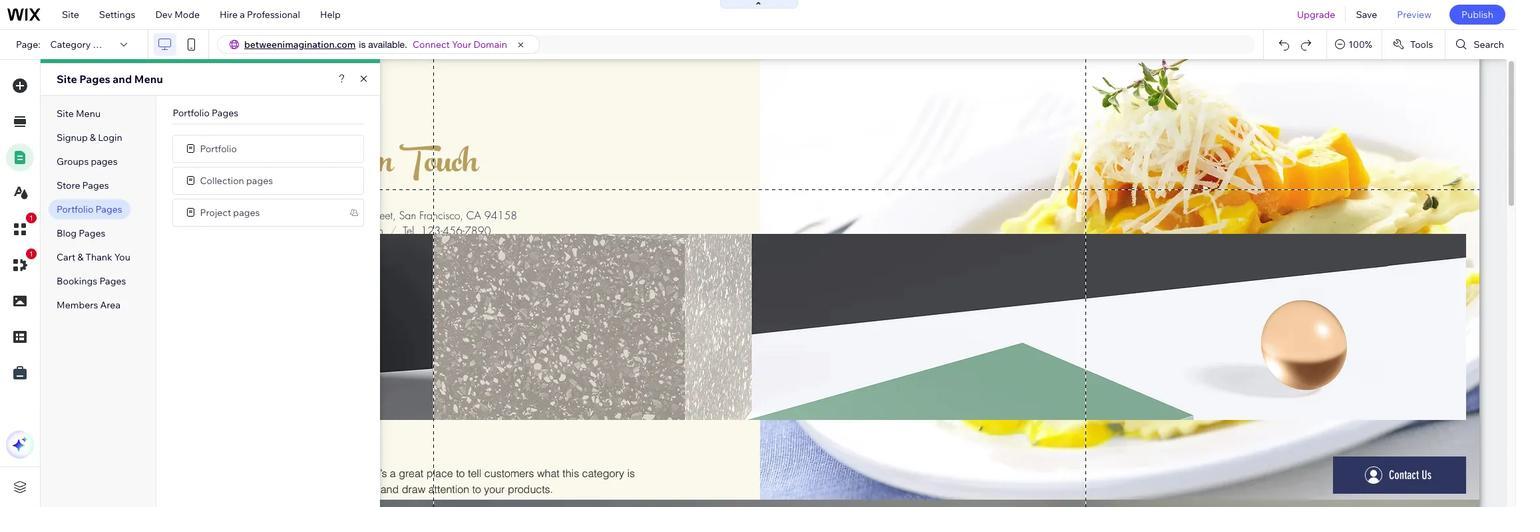 Task type: vqa. For each thing, say whether or not it's contained in the screenshot.
topmost Images
no



Task type: describe. For each thing, give the bounding box(es) containing it.
members area
[[57, 299, 120, 311]]

betweenimagination.com
[[244, 39, 356, 51]]

1 1 button from the top
[[6, 213, 37, 244]]

save button
[[1346, 0, 1387, 29]]

is
[[359, 39, 366, 50]]

& for cart
[[77, 252, 84, 264]]

members
[[57, 299, 98, 311]]

blog
[[57, 228, 77, 240]]

site for site
[[62, 9, 79, 21]]

groups
[[57, 156, 89, 168]]

category page
[[50, 39, 115, 51]]

tools button
[[1382, 30, 1445, 59]]

2 vertical spatial portfolio
[[57, 204, 93, 216]]

hire a professional
[[220, 9, 300, 21]]

cart
[[57, 252, 75, 264]]

collection
[[200, 175, 244, 187]]

login
[[98, 132, 122, 144]]

is available. connect your domain
[[359, 39, 507, 51]]

project pages
[[200, 207, 260, 219]]

domain
[[473, 39, 507, 51]]

0 horizontal spatial portfolio pages
[[57, 204, 122, 216]]

signup & login
[[57, 132, 122, 144]]

upgrade
[[1297, 9, 1335, 21]]

connect
[[413, 39, 450, 51]]

0 vertical spatial portfolio
[[173, 107, 210, 119]]

dev
[[155, 9, 172, 21]]

site menu
[[57, 108, 101, 120]]

1 1 from the top
[[29, 214, 33, 222]]

100% button
[[1327, 30, 1382, 59]]

professional
[[247, 9, 300, 21]]

pages for collection pages
[[246, 175, 273, 187]]

preview button
[[1387, 0, 1441, 29]]

0 vertical spatial portfolio pages
[[173, 107, 238, 119]]

tools
[[1410, 39, 1433, 51]]

site for site pages and menu
[[57, 73, 77, 86]]

area
[[100, 299, 120, 311]]

hire
[[220, 9, 238, 21]]

cart & thank you
[[57, 252, 130, 264]]



Task type: locate. For each thing, give the bounding box(es) containing it.
2 vertical spatial pages
[[233, 207, 260, 219]]

save
[[1356, 9, 1377, 21]]

pages
[[79, 73, 110, 86], [212, 107, 238, 119], [82, 180, 109, 192], [96, 204, 122, 216], [79, 228, 105, 240], [99, 276, 126, 288]]

0 vertical spatial 1
[[29, 214, 33, 222]]

collection pages
[[200, 175, 273, 187]]

100%
[[1349, 39, 1372, 51]]

1 horizontal spatial menu
[[134, 73, 163, 86]]

0 vertical spatial pages
[[91, 156, 118, 168]]

pages for project pages
[[233, 207, 260, 219]]

page
[[93, 39, 115, 51]]

0 vertical spatial site
[[62, 9, 79, 21]]

preview
[[1397, 9, 1432, 21]]

& right the cart
[[77, 252, 84, 264]]

help
[[320, 9, 341, 21]]

pages for groups pages
[[91, 156, 118, 168]]

&
[[90, 132, 96, 144], [77, 252, 84, 264]]

publish button
[[1449, 5, 1505, 25]]

menu up signup & login at the top left of page
[[76, 108, 101, 120]]

menu
[[134, 73, 163, 86], [76, 108, 101, 120]]

thank
[[86, 252, 112, 264]]

1 vertical spatial site
[[57, 73, 77, 86]]

mode
[[174, 9, 200, 21]]

pages right collection
[[246, 175, 273, 187]]

1 horizontal spatial portfolio pages
[[173, 107, 238, 119]]

menu right and
[[134, 73, 163, 86]]

site down category
[[57, 73, 77, 86]]

1 button left the cart
[[6, 249, 37, 280]]

available.
[[368, 39, 407, 50]]

site
[[62, 9, 79, 21], [57, 73, 77, 86], [57, 108, 74, 120]]

pages down login
[[91, 156, 118, 168]]

portfolio
[[173, 107, 210, 119], [200, 143, 237, 155], [57, 204, 93, 216]]

site pages and menu
[[57, 73, 163, 86]]

groups pages
[[57, 156, 118, 168]]

1
[[29, 214, 33, 222], [29, 250, 33, 258]]

1 horizontal spatial &
[[90, 132, 96, 144]]

site up category
[[62, 9, 79, 21]]

& left login
[[90, 132, 96, 144]]

2 1 button from the top
[[6, 249, 37, 280]]

bookings pages
[[57, 276, 126, 288]]

dev mode
[[155, 9, 200, 21]]

publish
[[1461, 9, 1493, 21]]

& for signup
[[90, 132, 96, 144]]

0 vertical spatial 1 button
[[6, 213, 37, 244]]

1 vertical spatial portfolio
[[200, 143, 237, 155]]

1 button
[[6, 213, 37, 244], [6, 249, 37, 280]]

1 vertical spatial portfolio pages
[[57, 204, 122, 216]]

0 vertical spatial menu
[[134, 73, 163, 86]]

search
[[1474, 39, 1504, 51]]

0 horizontal spatial menu
[[76, 108, 101, 120]]

and
[[113, 73, 132, 86]]

bookings
[[57, 276, 97, 288]]

pages right project
[[233, 207, 260, 219]]

2 vertical spatial site
[[57, 108, 74, 120]]

pages
[[91, 156, 118, 168], [246, 175, 273, 187], [233, 207, 260, 219]]

0 horizontal spatial &
[[77, 252, 84, 264]]

1 button left blog
[[6, 213, 37, 244]]

2 1 from the top
[[29, 250, 33, 258]]

signup
[[57, 132, 88, 144]]

0 vertical spatial &
[[90, 132, 96, 144]]

portfolio pages
[[173, 107, 238, 119], [57, 204, 122, 216]]

a
[[240, 9, 245, 21]]

project
[[200, 207, 231, 219]]

1 vertical spatial 1 button
[[6, 249, 37, 280]]

your
[[452, 39, 471, 51]]

category
[[50, 39, 91, 51]]

1 vertical spatial &
[[77, 252, 84, 264]]

1 vertical spatial 1
[[29, 250, 33, 258]]

site for site menu
[[57, 108, 74, 120]]

store pages
[[57, 180, 109, 192]]

site up signup
[[57, 108, 74, 120]]

store
[[57, 180, 80, 192]]

1 vertical spatial menu
[[76, 108, 101, 120]]

you
[[114, 252, 130, 264]]

1 vertical spatial pages
[[246, 175, 273, 187]]

blog pages
[[57, 228, 105, 240]]

settings
[[99, 9, 135, 21]]

search button
[[1446, 30, 1516, 59]]



